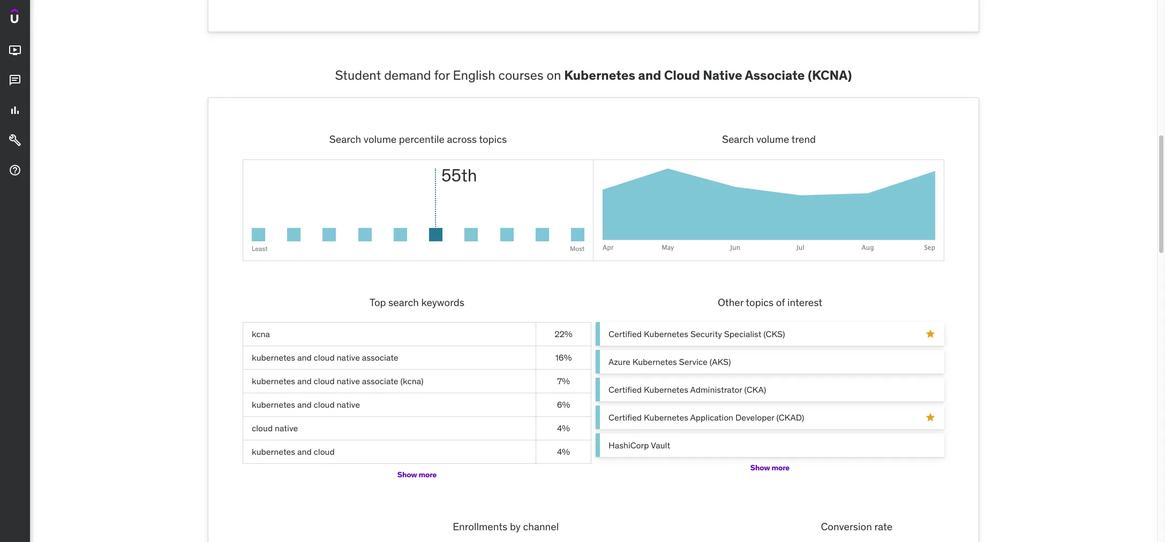 Task type: locate. For each thing, give the bounding box(es) containing it.
show
[[751, 463, 770, 473], [398, 470, 417, 480]]

0 vertical spatial recommended for you image
[[926, 329, 936, 340]]

0 horizontal spatial search
[[329, 133, 361, 146]]

certified up "hashicorp"
[[609, 413, 642, 423]]

2 certified from the top
[[609, 385, 642, 395]]

certified kubernetes security specialist (cks) link
[[596, 323, 945, 346]]

and up kubernetes and cloud native
[[297, 376, 312, 387]]

and left cloud
[[638, 67, 661, 84]]

administrator
[[691, 385, 743, 395]]

kubernetes for kubernetes and cloud native associate (kcna)
[[252, 376, 295, 387]]

security
[[691, 329, 722, 340]]

kubernetes up azure kubernetes service (aks)
[[644, 329, 689, 340]]

1 medium image from the top
[[9, 134, 21, 147]]

kubernetes right azure
[[633, 357, 677, 368]]

0 vertical spatial associate
[[362, 353, 399, 364]]

2 vertical spatial medium image
[[9, 104, 21, 117]]

and up cloud native
[[297, 400, 312, 411]]

kubernetes
[[252, 353, 295, 364], [252, 376, 295, 387], [252, 400, 295, 411], [252, 447, 295, 458]]

2 medium image from the top
[[9, 74, 21, 87]]

associate
[[362, 353, 399, 364], [362, 376, 399, 387]]

0 vertical spatial topics
[[479, 133, 507, 146]]

hashicorp vault
[[609, 440, 671, 451]]

search for search volume trend
[[722, 133, 754, 146]]

native
[[337, 353, 360, 364], [337, 376, 360, 387], [337, 400, 360, 411], [275, 424, 298, 434]]

0 vertical spatial certified
[[609, 329, 642, 340]]

1 volume from the left
[[364, 133, 397, 146]]

2 volume from the left
[[757, 133, 790, 146]]

certified inside 'certified kubernetes application developer (ckad)' link
[[609, 413, 642, 423]]

recommended for you image for certified kubernetes application developer (ckad)
[[926, 413, 936, 423]]

1 vertical spatial medium image
[[9, 74, 21, 87]]

more
[[772, 463, 790, 473], [419, 470, 437, 480]]

certified for certified kubernetes administrator (cka)
[[609, 385, 642, 395]]

0 horizontal spatial show more button
[[398, 465, 437, 486]]

volume
[[364, 133, 397, 146], [757, 133, 790, 146]]

vault
[[651, 440, 671, 451]]

2 search from the left
[[722, 133, 754, 146]]

0 horizontal spatial volume
[[364, 133, 397, 146]]

certified for certified kubernetes application developer (ckad)
[[609, 413, 642, 423]]

kubernetes down kcna
[[252, 353, 295, 364]]

certified kubernetes application developer (ckad) link
[[596, 406, 945, 430]]

and down cloud native
[[297, 447, 312, 458]]

kubernetes up cloud native
[[252, 400, 295, 411]]

2 4% from the top
[[557, 447, 570, 458]]

recommended for you image
[[926, 329, 936, 340], [926, 413, 936, 423]]

1 vertical spatial certified
[[609, 385, 642, 395]]

trend
[[792, 133, 816, 146]]

1 vertical spatial associate
[[362, 376, 399, 387]]

certified kubernetes administrator (cka) link
[[596, 378, 945, 402]]

0 vertical spatial medium image
[[9, 44, 21, 57]]

and for kubernetes and cloud native associate
[[297, 353, 312, 364]]

1 horizontal spatial volume
[[757, 133, 790, 146]]

associate for kubernetes and cloud native associate (kcna)
[[362, 376, 399, 387]]

kubernetes down cloud native
[[252, 447, 295, 458]]

kubernetes up kubernetes and cloud native
[[252, 376, 295, 387]]

show more button
[[751, 458, 790, 479], [398, 465, 437, 486]]

1 horizontal spatial more
[[772, 463, 790, 473]]

1 medium image from the top
[[9, 44, 21, 57]]

certified kubernetes security specialist (cks)
[[609, 329, 785, 340]]

enrollments
[[453, 521, 508, 534]]

and
[[638, 67, 661, 84], [297, 353, 312, 364], [297, 376, 312, 387], [297, 400, 312, 411], [297, 447, 312, 458]]

1 search from the left
[[329, 133, 361, 146]]

1 horizontal spatial show more
[[751, 463, 790, 473]]

cloud down 'kubernetes and cloud native associate (kcna)'
[[314, 400, 335, 411]]

kubernetes up vault
[[644, 413, 689, 423]]

1 4% from the top
[[557, 424, 570, 434]]

4 kubernetes from the top
[[252, 447, 295, 458]]

keywords
[[421, 296, 465, 309]]

1 horizontal spatial show more button
[[751, 458, 790, 479]]

kubernetes for azure kubernetes service (aks)
[[633, 357, 677, 368]]

for
[[434, 67, 450, 84]]

search
[[329, 133, 361, 146], [722, 133, 754, 146]]

(ckad)
[[777, 413, 805, 423]]

certified up azure
[[609, 329, 642, 340]]

percentile
[[399, 133, 445, 146]]

recommended for you image for certified kubernetes security specialist (cks)
[[926, 329, 936, 340]]

3 kubernetes from the top
[[252, 400, 295, 411]]

topics left of in the bottom right of the page
[[746, 296, 774, 309]]

associate up 'kubernetes and cloud native associate (kcna)'
[[362, 353, 399, 364]]

kubernetes
[[564, 67, 636, 84], [644, 329, 689, 340], [633, 357, 677, 368], [644, 385, 689, 395], [644, 413, 689, 423]]

4%
[[557, 424, 570, 434], [557, 447, 570, 458]]

1 vertical spatial 4%
[[557, 447, 570, 458]]

volume left percentile
[[364, 133, 397, 146]]

kubernetes down azure kubernetes service (aks)
[[644, 385, 689, 395]]

medium image
[[9, 44, 21, 57], [9, 74, 21, 87], [9, 104, 21, 117]]

cloud native
[[252, 424, 298, 434]]

2 kubernetes from the top
[[252, 376, 295, 387]]

0 horizontal spatial show
[[398, 470, 417, 480]]

3 certified from the top
[[609, 413, 642, 423]]

cloud down kubernetes and cloud native associate
[[314, 376, 335, 387]]

cloud
[[314, 353, 335, 364], [314, 376, 335, 387], [314, 400, 335, 411], [252, 424, 273, 434], [314, 447, 335, 458]]

kcna
[[252, 329, 270, 340]]

certified inside "certified kubernetes administrator (cka)" link
[[609, 385, 642, 395]]

1 vertical spatial recommended for you image
[[926, 413, 936, 423]]

show more button for topics
[[751, 458, 790, 479]]

2 vertical spatial certified
[[609, 413, 642, 423]]

1 kubernetes from the top
[[252, 353, 295, 364]]

0 horizontal spatial show more
[[398, 470, 437, 480]]

22%
[[555, 329, 573, 340]]

16%
[[555, 353, 572, 364]]

topics right the across
[[479, 133, 507, 146]]

volume left trend
[[757, 133, 790, 146]]

certified down azure
[[609, 385, 642, 395]]

native for kubernetes and cloud native associate (kcna)
[[337, 376, 360, 387]]

1 vertical spatial medium image
[[9, 164, 21, 177]]

0 vertical spatial 4%
[[557, 424, 570, 434]]

udemy image
[[11, 9, 59, 27]]

1 associate from the top
[[362, 353, 399, 364]]

1 horizontal spatial topics
[[746, 296, 774, 309]]

certified inside certified kubernetes security specialist (cks) link
[[609, 329, 642, 340]]

recommended for you image inside 'certified kubernetes application developer (ckad)' link
[[926, 413, 936, 423]]

on
[[547, 67, 561, 84]]

native down kubernetes and cloud native associate
[[337, 376, 360, 387]]

conversion
[[821, 521, 872, 534]]

associate left (kcna)
[[362, 376, 399, 387]]

2 associate from the top
[[362, 376, 399, 387]]

hashicorp
[[609, 440, 649, 451]]

1 recommended for you image from the top
[[926, 329, 936, 340]]

medium image
[[9, 134, 21, 147], [9, 164, 21, 177]]

certified
[[609, 329, 642, 340], [609, 385, 642, 395], [609, 413, 642, 423]]

(cks)
[[764, 329, 785, 340]]

courses
[[499, 67, 544, 84]]

kubernetes for certified kubernetes security specialist (cks)
[[644, 329, 689, 340]]

1 certified from the top
[[609, 329, 642, 340]]

2 recommended for you image from the top
[[926, 413, 936, 423]]

(kcna)
[[401, 376, 424, 387]]

certified for certified kubernetes security specialist (cks)
[[609, 329, 642, 340]]

cloud
[[664, 67, 700, 84]]

native down 'kubernetes and cloud native associate (kcna)'
[[337, 400, 360, 411]]

native
[[703, 67, 743, 84]]

0 horizontal spatial topics
[[479, 133, 507, 146]]

cloud up kubernetes and cloud
[[252, 424, 273, 434]]

show more
[[751, 463, 790, 473], [398, 470, 437, 480]]

native up 'kubernetes and cloud native associate (kcna)'
[[337, 353, 360, 364]]

channel
[[523, 521, 559, 534]]

topics
[[479, 133, 507, 146], [746, 296, 774, 309]]

other topics of interest
[[718, 296, 823, 309]]

0 vertical spatial medium image
[[9, 134, 21, 147]]

1 horizontal spatial show
[[751, 463, 770, 473]]

kubernetes and cloud native
[[252, 400, 360, 411]]

across
[[447, 133, 477, 146]]

enrollments by channel
[[453, 521, 559, 534]]

4% for kubernetes and cloud
[[557, 447, 570, 458]]

(cka)
[[745, 385, 767, 395]]

hashicorp vault link
[[596, 434, 945, 458]]

and for kubernetes and cloud native associate (kcna)
[[297, 376, 312, 387]]

0 horizontal spatial more
[[419, 470, 437, 480]]

and up 'kubernetes and cloud native associate (kcna)'
[[297, 353, 312, 364]]

(kcna)
[[808, 67, 852, 84]]

recommended for you image inside certified kubernetes security specialist (cks) link
[[926, 329, 936, 340]]

cloud for kubernetes and cloud native
[[314, 400, 335, 411]]

certified kubernetes application developer (ckad)
[[609, 413, 805, 423]]

cloud for kubernetes and cloud
[[314, 447, 335, 458]]

cloud down kubernetes and cloud native
[[314, 447, 335, 458]]

1 horizontal spatial search
[[722, 133, 754, 146]]

cloud up 'kubernetes and cloud native associate (kcna)'
[[314, 353, 335, 364]]

service
[[679, 357, 708, 368]]

azure kubernetes service (aks) link
[[596, 351, 945, 374]]

kubernetes and cloud native associate
[[252, 353, 399, 364]]



Task type: vqa. For each thing, say whether or not it's contained in the screenshot.
16%
yes



Task type: describe. For each thing, give the bounding box(es) containing it.
7%
[[557, 376, 570, 387]]

4% for cloud native
[[557, 424, 570, 434]]

developer
[[736, 413, 775, 423]]

search volume trend
[[722, 133, 816, 146]]

kubernetes for kubernetes and cloud
[[252, 447, 295, 458]]

show more button for search
[[398, 465, 437, 486]]

top search keywords
[[370, 296, 465, 309]]

show for search
[[398, 470, 417, 480]]

of
[[776, 296, 785, 309]]

more for keywords
[[419, 470, 437, 480]]

interest
[[788, 296, 823, 309]]

rate
[[875, 521, 893, 534]]

3 medium image from the top
[[9, 104, 21, 117]]

azure
[[609, 357, 631, 368]]

certified kubernetes administrator (cka)
[[609, 385, 767, 395]]

more for of
[[772, 463, 790, 473]]

associate for kubernetes and cloud native associate
[[362, 353, 399, 364]]

cloud for kubernetes and cloud native associate (kcna)
[[314, 376, 335, 387]]

native for kubernetes and cloud native
[[337, 400, 360, 411]]

show more for topics
[[751, 463, 790, 473]]

associate
[[745, 67, 805, 84]]

conversion rate
[[821, 521, 893, 534]]

specialist
[[724, 329, 762, 340]]

kubernetes for certified kubernetes application developer (ckad)
[[644, 413, 689, 423]]

volume for percentile
[[364, 133, 397, 146]]

native up kubernetes and cloud
[[275, 424, 298, 434]]

kubernetes right on
[[564, 67, 636, 84]]

native for kubernetes and cloud native associate
[[337, 353, 360, 364]]

azure kubernetes service (aks)
[[609, 357, 731, 368]]

kubernetes and cloud native associate (kcna)
[[252, 376, 424, 387]]

application
[[691, 413, 734, 423]]

volume for trend
[[757, 133, 790, 146]]

6%
[[557, 400, 570, 411]]

show more for search
[[398, 470, 437, 480]]

55th
[[442, 164, 477, 186]]

kubernetes and cloud
[[252, 447, 335, 458]]

and for kubernetes and cloud
[[297, 447, 312, 458]]

student
[[335, 67, 381, 84]]

top
[[370, 296, 386, 309]]

demand
[[384, 67, 431, 84]]

other
[[718, 296, 744, 309]]

kubernetes for kubernetes and cloud native associate
[[252, 353, 295, 364]]

search volume percentile across topics
[[329, 133, 507, 146]]

show for topics
[[751, 463, 770, 473]]

english
[[453, 67, 496, 84]]

interactive chart image
[[603, 169, 936, 252]]

search
[[389, 296, 419, 309]]

cloud for kubernetes and cloud native associate
[[314, 353, 335, 364]]

search for search volume percentile across topics
[[329, 133, 361, 146]]

kubernetes for kubernetes and cloud native
[[252, 400, 295, 411]]

least
[[252, 245, 268, 253]]

by
[[510, 521, 521, 534]]

1 vertical spatial topics
[[746, 296, 774, 309]]

most
[[570, 245, 585, 253]]

(aks)
[[710, 357, 731, 368]]

student demand for english courses on kubernetes and cloud native associate (kcna)
[[335, 67, 852, 84]]

2 medium image from the top
[[9, 164, 21, 177]]

and for kubernetes and cloud native
[[297, 400, 312, 411]]

kubernetes for certified kubernetes administrator (cka)
[[644, 385, 689, 395]]



